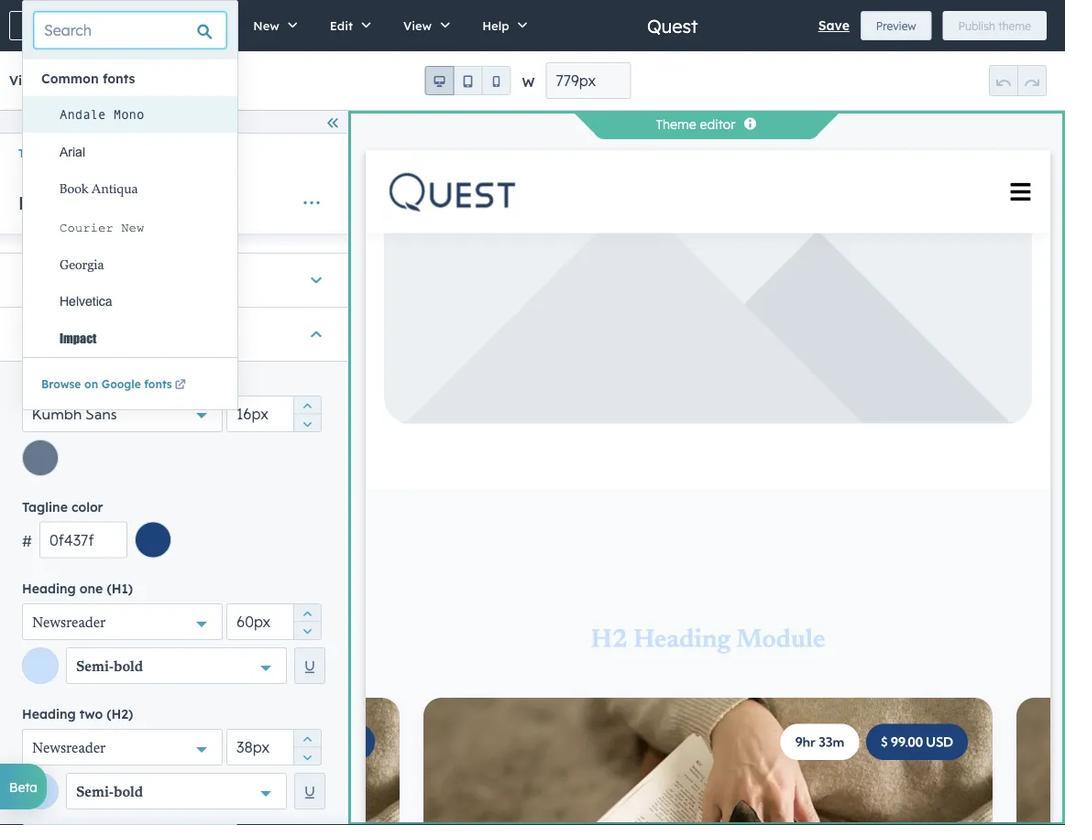 Task type: describe. For each thing, give the bounding box(es) containing it.
quest - home button
[[70, 62, 207, 99]]

to
[[70, 19, 81, 33]]

theme editor navigation
[[0, 141, 347, 164]]

group for heading one (h1)
[[293, 604, 321, 641]]

semi-bold button for (h1)
[[66, 648, 287, 685]]

settings
[[123, 191, 196, 214]]

save
[[818, 17, 850, 33]]

browse on google fonts
[[41, 378, 172, 391]]

bold for (h2)
[[114, 787, 143, 801]]

quest for quest - home
[[80, 71, 121, 90]]

newsreader for two
[[32, 743, 106, 757]]

home
[[135, 71, 176, 90]]

back to marketplace downloads button
[[9, 11, 223, 40]]

edit for edit
[[330, 18, 353, 33]]

georgia
[[60, 258, 104, 272]]

help button
[[463, 0, 540, 51]]

semi- for one
[[76, 661, 114, 675]]

semi-bold button for (h2)
[[66, 774, 287, 810]]

1 horizontal spatial editor
[[700, 116, 736, 132]]

typography button
[[22, 308, 325, 361]]

Search search field
[[34, 12, 226, 49]]

browse on google fonts link
[[41, 378, 189, 394]]

publish theme
[[958, 19, 1031, 33]]

caret image inside 'typography' 'dropdown button'
[[311, 325, 322, 344]]

edit for edit theme settings
[[18, 191, 55, 214]]

publish
[[958, 19, 995, 33]]

fonts inside button
[[103, 71, 135, 87]]

theme for publish
[[998, 19, 1031, 33]]

-
[[125, 71, 131, 90]]

beta
[[9, 779, 38, 795]]

theme editor button
[[18, 147, 92, 160]]

kumbh sans
[[32, 405, 117, 424]]

help
[[482, 18, 509, 33]]

(h1)
[[107, 581, 133, 597]]

new button
[[234, 0, 310, 51]]

#
[[22, 532, 32, 550]]

color
[[71, 499, 103, 515]]

quest - home
[[80, 71, 176, 90]]

marketplace
[[84, 19, 148, 33]]

newsreader for one
[[32, 617, 106, 631]]

view on:
[[9, 72, 63, 88]]

link opens in a new window image
[[175, 380, 186, 391]]

0 vertical spatial theme
[[656, 116, 696, 132]]

quest for quest
[[647, 14, 698, 37]]

mono
[[113, 108, 144, 122]]

bold for (h1)
[[114, 661, 143, 675]]

georgia button
[[41, 247, 237, 283]]

semi- for two
[[76, 787, 114, 801]]

preview
[[876, 19, 916, 33]]

heading for heading one (h1)
[[22, 581, 76, 597]]

courier
[[60, 221, 113, 235]]



Task type: locate. For each thing, give the bounding box(es) containing it.
semi-bold button
[[66, 648, 287, 685], [66, 774, 287, 810]]

1 vertical spatial new
[[121, 221, 144, 235]]

semi-
[[76, 661, 114, 675], [76, 787, 114, 801]]

1 horizontal spatial theme editor
[[656, 116, 736, 132]]

1 vertical spatial newsreader
[[32, 743, 106, 757]]

arial
[[60, 145, 85, 159]]

1 vertical spatial view
[[9, 72, 40, 88]]

link opens in a new window image
[[175, 378, 186, 394]]

typography
[[22, 326, 100, 342]]

theme for edit
[[60, 191, 118, 214]]

1 vertical spatial caret image
[[311, 325, 322, 344]]

0 vertical spatial edit
[[330, 18, 353, 33]]

publish theme button
[[943, 11, 1047, 40]]

edit right new button
[[330, 18, 353, 33]]

(h2)
[[107, 707, 133, 723]]

0 vertical spatial view
[[403, 18, 432, 33]]

1 horizontal spatial theme
[[998, 19, 1031, 33]]

quest
[[647, 14, 698, 37], [80, 71, 121, 90]]

0 horizontal spatial fonts
[[103, 71, 135, 87]]

group for body text
[[293, 396, 321, 433]]

heading one (h1)
[[22, 581, 133, 597]]

book antiqua button
[[41, 170, 237, 209]]

on
[[84, 378, 98, 391]]

0 horizontal spatial new
[[121, 221, 144, 235]]

kumbh
[[32, 405, 82, 424]]

view for view
[[403, 18, 432, 33]]

0 vertical spatial fonts
[[103, 71, 135, 87]]

bold down (h2)
[[114, 787, 143, 801]]

text
[[58, 373, 83, 389]]

1 vertical spatial semi-bold button
[[66, 774, 287, 810]]

on:
[[44, 72, 63, 88]]

0 vertical spatial bold
[[114, 661, 143, 675]]

impact
[[60, 330, 97, 346]]

courier new
[[60, 221, 144, 235]]

1 heading from the top
[[22, 581, 76, 597]]

theme
[[656, 116, 696, 132], [18, 147, 55, 160]]

one
[[80, 581, 103, 597]]

semi-bold for (h1)
[[76, 661, 143, 675]]

2 caret image from the top
[[311, 325, 322, 344]]

back to marketplace downloads
[[41, 19, 207, 33]]

beta button
[[0, 764, 47, 810]]

common fonts button
[[41, 63, 135, 94]]

book
[[60, 183, 89, 197]]

back
[[41, 19, 67, 33]]

1 vertical spatial theme
[[60, 191, 118, 214]]

theme up courier at the top of the page
[[60, 191, 118, 214]]

sans
[[86, 405, 117, 424]]

caret image
[[311, 271, 322, 290], [311, 325, 322, 344]]

newsreader button for heading two (h2)
[[22, 730, 223, 766]]

heading two (h2)
[[22, 707, 133, 723]]

edit inside edit button
[[330, 18, 353, 33]]

view button
[[384, 0, 463, 51]]

semi-bold
[[76, 661, 143, 675], [76, 787, 143, 801]]

0 horizontal spatial theme editor
[[18, 147, 92, 160]]

None text field
[[226, 396, 322, 433], [226, 604, 322, 641], [226, 396, 322, 433], [226, 604, 322, 641]]

1 newsreader button from the top
[[22, 604, 223, 641]]

common fonts
[[41, 71, 135, 87]]

1 vertical spatial newsreader button
[[22, 730, 223, 766]]

semi-bold down (h2)
[[76, 787, 143, 801]]

group
[[989, 65, 1047, 96], [425, 66, 511, 95], [293, 396, 321, 433], [293, 604, 321, 641], [293, 730, 321, 766]]

0 horizontal spatial theme
[[18, 147, 55, 160]]

1 vertical spatial heading
[[22, 707, 76, 723]]

bold up (h2)
[[114, 661, 143, 675]]

1 horizontal spatial theme
[[656, 116, 696, 132]]

view for view on:
[[9, 72, 40, 88]]

new left edit button
[[253, 18, 279, 33]]

theme editor
[[656, 116, 736, 132], [18, 147, 92, 160]]

0 vertical spatial editor
[[700, 116, 736, 132]]

heading for heading two (h2)
[[22, 707, 76, 723]]

1 vertical spatial fonts
[[144, 378, 172, 391]]

book antiqua
[[60, 183, 138, 197]]

tagline
[[22, 499, 68, 515]]

2 semi- from the top
[[76, 787, 114, 801]]

0 horizontal spatial quest
[[80, 71, 121, 90]]

heading
[[22, 581, 76, 597], [22, 707, 76, 723]]

newsreader button down (h1)
[[22, 604, 223, 641]]

bold
[[114, 661, 143, 675], [114, 787, 143, 801]]

0 vertical spatial theme editor
[[656, 116, 736, 132]]

0 horizontal spatial edit
[[18, 191, 55, 214]]

0 vertical spatial theme
[[998, 19, 1031, 33]]

newsreader down heading two (h2)
[[32, 743, 106, 757]]

two
[[80, 707, 103, 723]]

impact button
[[41, 320, 237, 357]]

semi-bold up (h2)
[[76, 661, 143, 675]]

semi- right beta button at the left of the page
[[76, 787, 114, 801]]

1 bold from the top
[[114, 661, 143, 675]]

0 vertical spatial new
[[253, 18, 279, 33]]

1 horizontal spatial edit
[[330, 18, 353, 33]]

semi- up two
[[76, 661, 114, 675]]

2 bold from the top
[[114, 787, 143, 801]]

1 semi-bold from the top
[[76, 661, 143, 675]]

google
[[102, 378, 141, 391]]

W text field
[[546, 62, 631, 99]]

0 vertical spatial caret image
[[311, 271, 322, 290]]

1 semi-bold button from the top
[[66, 648, 287, 685]]

1 vertical spatial bold
[[114, 787, 143, 801]]

antiqua
[[92, 183, 138, 197]]

preview button
[[861, 11, 932, 40]]

view right edit button
[[403, 18, 432, 33]]

edit left book
[[18, 191, 55, 214]]

1 vertical spatial semi-
[[76, 787, 114, 801]]

common
[[41, 71, 99, 87]]

1 caret image from the top
[[311, 271, 322, 290]]

0 vertical spatial newsreader button
[[22, 604, 223, 641]]

save button
[[818, 15, 850, 37]]

0 vertical spatial semi-
[[76, 661, 114, 675]]

1 vertical spatial semi-bold
[[76, 787, 143, 801]]

None text field
[[39, 522, 127, 559], [226, 730, 322, 766], [39, 522, 127, 559], [226, 730, 322, 766]]

newsreader button for heading one (h1)
[[22, 604, 223, 641]]

theme right the publish
[[998, 19, 1031, 33]]

1 newsreader from the top
[[32, 617, 106, 631]]

0 vertical spatial quest
[[647, 14, 698, 37]]

0 vertical spatial semi-bold button
[[66, 648, 287, 685]]

browse
[[41, 378, 81, 391]]

2 semi-bold from the top
[[76, 787, 143, 801]]

tagline color
[[22, 499, 103, 515]]

2 heading from the top
[[22, 707, 76, 723]]

helvetica button
[[41, 283, 237, 320]]

new inside new button
[[253, 18, 279, 33]]

0 vertical spatial newsreader
[[32, 617, 106, 631]]

andale
[[60, 108, 106, 122]]

group for heading two (h2)
[[293, 730, 321, 766]]

body
[[22, 373, 55, 389]]

new down edit theme settings
[[121, 221, 144, 235]]

theme editor inside navigation
[[18, 147, 92, 160]]

2 semi-bold button from the top
[[66, 774, 287, 810]]

newsreader
[[32, 617, 106, 631], [32, 743, 106, 757]]

new inside the courier new button
[[121, 221, 144, 235]]

quest inside popup button
[[80, 71, 121, 90]]

1 vertical spatial editor
[[59, 147, 92, 160]]

new
[[253, 18, 279, 33], [121, 221, 144, 235]]

view inside button
[[403, 18, 432, 33]]

1 vertical spatial edit
[[18, 191, 55, 214]]

1 vertical spatial theme
[[18, 147, 55, 160]]

editor
[[700, 116, 736, 132], [59, 147, 92, 160]]

fonts
[[103, 71, 135, 87], [144, 378, 172, 391]]

0 horizontal spatial view
[[9, 72, 40, 88]]

downloads
[[151, 19, 207, 33]]

heading left two
[[22, 707, 76, 723]]

andale mono
[[60, 108, 144, 122]]

0 horizontal spatial editor
[[59, 147, 92, 160]]

1 vertical spatial theme editor
[[18, 147, 92, 160]]

newsreader button
[[22, 604, 223, 641], [22, 730, 223, 766]]

theme inside navigation
[[18, 147, 55, 160]]

newsreader down heading one (h1)
[[32, 617, 106, 631]]

arial button
[[41, 133, 237, 170]]

2 newsreader from the top
[[32, 743, 106, 757]]

edit button
[[310, 0, 384, 51]]

helvetica
[[60, 294, 112, 309]]

2 newsreader button from the top
[[22, 730, 223, 766]]

editor inside navigation
[[59, 147, 92, 160]]

1 vertical spatial quest
[[80, 71, 121, 90]]

0 vertical spatial semi-bold
[[76, 661, 143, 675]]

body text
[[22, 373, 83, 389]]

edit theme settings
[[18, 191, 196, 214]]

edit
[[330, 18, 353, 33], [18, 191, 55, 214]]

view
[[403, 18, 432, 33], [9, 72, 40, 88]]

w
[[522, 74, 535, 90]]

1 semi- from the top
[[76, 661, 114, 675]]

1 horizontal spatial new
[[253, 18, 279, 33]]

1 horizontal spatial quest
[[647, 14, 698, 37]]

1 horizontal spatial fonts
[[144, 378, 172, 391]]

0 horizontal spatial theme
[[60, 191, 118, 214]]

theme
[[998, 19, 1031, 33], [60, 191, 118, 214]]

theme inside button
[[998, 19, 1031, 33]]

andale mono button
[[41, 96, 237, 133]]

0 vertical spatial heading
[[22, 581, 76, 597]]

courier new button
[[41, 209, 237, 247]]

1 horizontal spatial view
[[403, 18, 432, 33]]

newsreader button down (h2)
[[22, 730, 223, 766]]

kumbh sans button
[[22, 396, 223, 433]]

semi-bold for (h2)
[[76, 787, 143, 801]]

view left on:
[[9, 72, 40, 88]]

heading left one
[[22, 581, 76, 597]]



Task type: vqa. For each thing, say whether or not it's contained in the screenshot.
User Guides "element"
no



